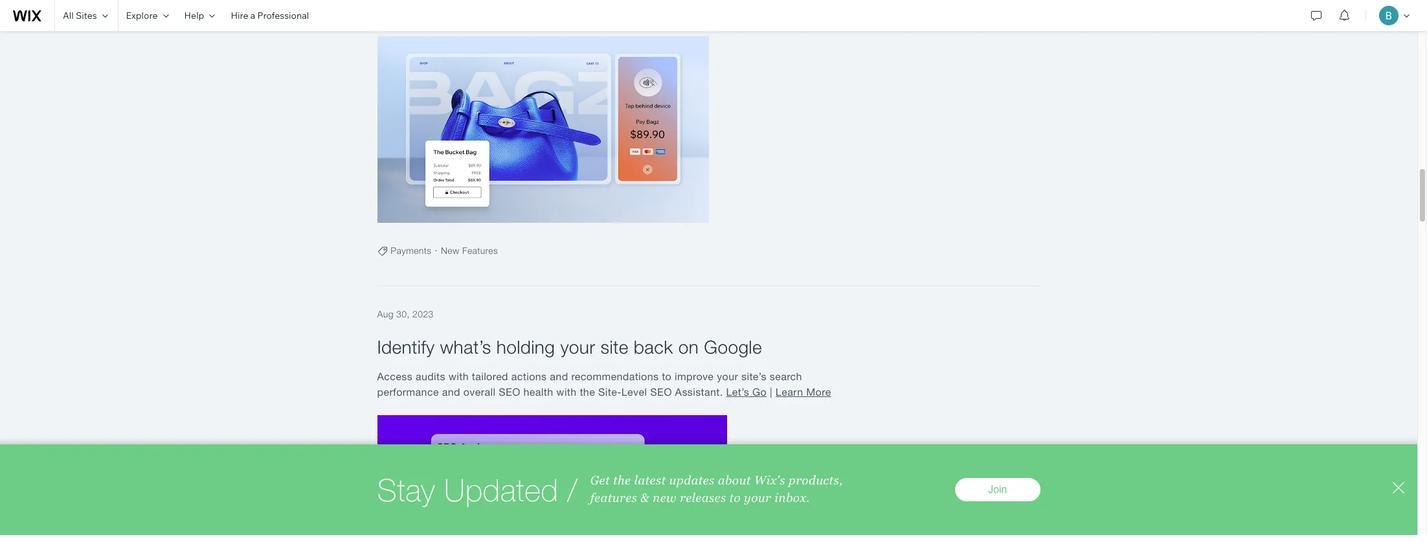 Task type: locate. For each thing, give the bounding box(es) containing it.
all
[[63, 10, 74, 21]]

explore
[[126, 10, 158, 21]]

sites
[[76, 10, 97, 21]]

hire a professional link
[[223, 0, 317, 31]]

all sites
[[63, 10, 97, 21]]



Task type: vqa. For each thing, say whether or not it's contained in the screenshot.
"blog overview.dealer.customize post page.title" image
no



Task type: describe. For each thing, give the bounding box(es) containing it.
a
[[250, 10, 255, 21]]

hire
[[231, 10, 248, 21]]

help
[[184, 10, 204, 21]]

help button
[[177, 0, 223, 31]]

hire a professional
[[231, 10, 309, 21]]

professional
[[257, 10, 309, 21]]



